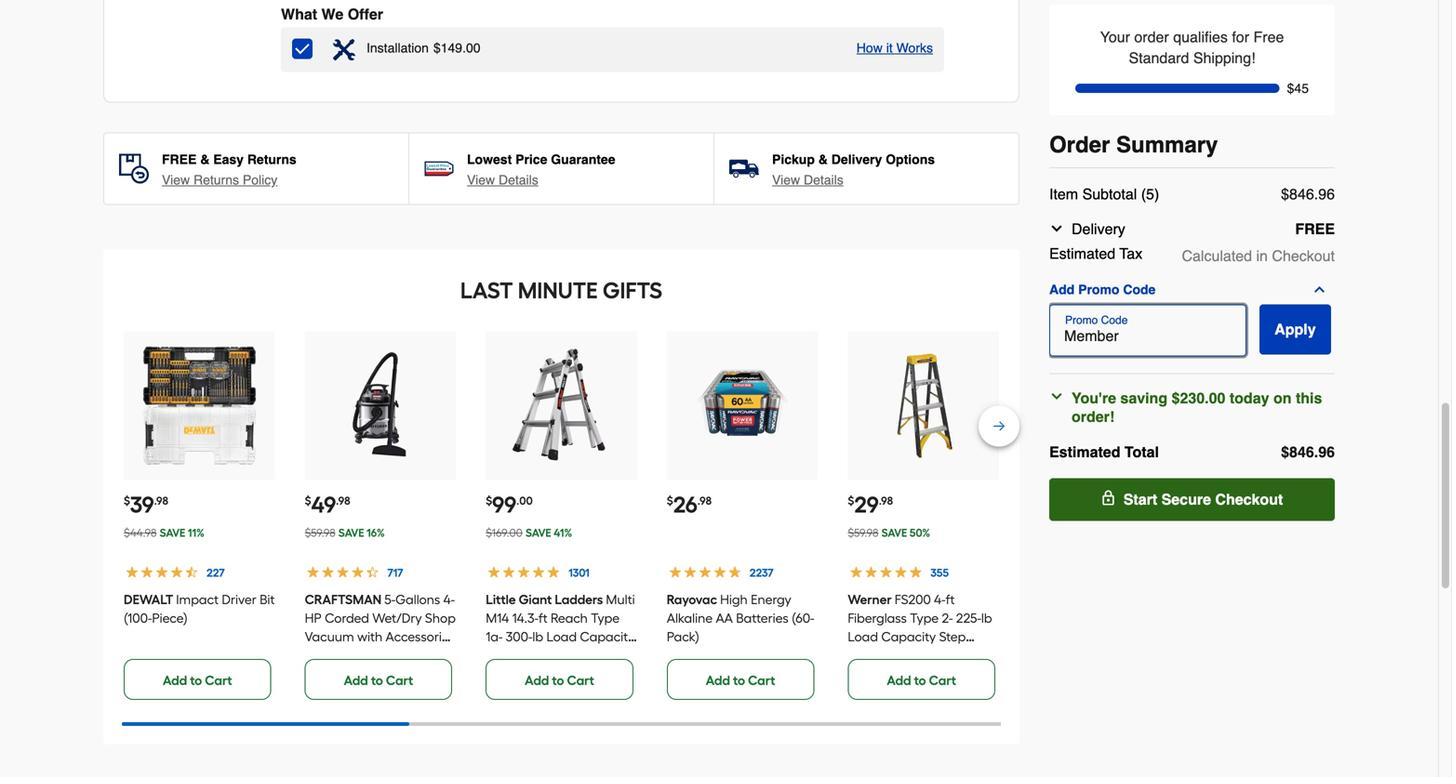 Task type: locate. For each thing, give the bounding box(es) containing it.
$44.98
[[124, 527, 157, 540]]

estimated up promo
[[1049, 245, 1116, 262]]

0 vertical spatial checkout
[[1272, 247, 1335, 264]]

1 view from the left
[[162, 173, 190, 187]]

add inside 29 'list item'
[[887, 673, 911, 689]]

2 846 from the top
[[1289, 444, 1314, 461]]

39
[[130, 492, 154, 519]]

1 vertical spatial estimated
[[1049, 444, 1120, 461]]

2 add to cart link from the left
[[305, 660, 452, 700]]

chevron up image
[[1312, 282, 1327, 297]]

add inside 99 list item
[[525, 673, 549, 689]]

save left 50%
[[881, 527, 907, 540]]

$ 49 .98
[[305, 492, 350, 519]]

3 .98 from the left
[[697, 494, 712, 508]]

to inside 49 list item
[[371, 673, 383, 689]]

start
[[1123, 491, 1157, 508]]

1 horizontal spatial &
[[818, 152, 828, 167]]

view down pickup
[[772, 173, 800, 187]]

ladder down fiberglass
[[848, 648, 890, 664]]

to inside 29 'list item'
[[914, 673, 926, 689]]

add to cart link down with
[[305, 660, 452, 700]]

chevron down image inside you're saving  $230.00  today on this order! link
[[1049, 389, 1064, 404]]

1 estimated from the top
[[1049, 245, 1116, 262]]

$ 846 . 96
[[1281, 185, 1335, 203], [1281, 444, 1335, 461]]

piece)
[[152, 611, 188, 627]]

free for free
[[1295, 220, 1335, 237]]

& inside pickup & delivery options view details
[[818, 152, 828, 167]]

0 vertical spatial .
[[1314, 185, 1318, 203]]

2 cart from the left
[[386, 673, 413, 689]]

2 estimated from the top
[[1049, 444, 1120, 461]]

view details link for view
[[772, 171, 844, 189]]

0 vertical spatial ft
[[946, 592, 955, 608]]

2 $59.98 from the left
[[848, 527, 879, 540]]

1 vertical spatial chevron down image
[[1049, 389, 1064, 404]]

4 save from the left
[[881, 527, 907, 540]]

add to cart link inside 39 list item
[[124, 660, 271, 700]]

1 type from the left
[[591, 611, 620, 627]]

. up calculated in checkout
[[1314, 185, 1318, 203]]

1 view details link from the left
[[467, 171, 538, 189]]

1 add to cart link from the left
[[124, 660, 271, 700]]

capacity inside fs200 4-ft fiberglass type 2- 225-lb load capacity step ladder
[[881, 629, 936, 645]]

chevron down image left you're
[[1049, 389, 1064, 404]]

1 & from the left
[[200, 152, 210, 167]]

little giant ladders multi m14 14.3-ft reach type 1a- 300-lb load capacity telescoping multi-position ladder image
[[501, 346, 622, 467]]

1 $ 846 . 96 from the top
[[1281, 185, 1335, 203]]

0 vertical spatial .00
[[462, 40, 481, 55]]

1 96 from the top
[[1318, 185, 1335, 203]]

1 add to cart from the left
[[163, 673, 232, 689]]

3 to from the left
[[552, 673, 564, 689]]

save inside 29 'list item'
[[881, 527, 907, 540]]

2 . from the top
[[1314, 444, 1318, 461]]

to inside 39 list item
[[190, 673, 202, 689]]

&
[[200, 152, 210, 167], [818, 152, 828, 167]]

last minute gifts
[[460, 277, 662, 304]]

add to cart link inside 99 list item
[[486, 660, 633, 700]]

gifts
[[603, 277, 662, 304]]

impact driver bit (100-piece)
[[124, 592, 275, 627]]

49 list item
[[305, 332, 456, 700]]

add to cart down with
[[344, 673, 413, 689]]

to down impact driver bit (100-piece)
[[190, 673, 202, 689]]

1 horizontal spatial capacity
[[881, 629, 936, 645]]

2 horizontal spatial view
[[772, 173, 800, 187]]

cart for 99
[[567, 673, 594, 689]]

cart down step
[[929, 673, 956, 689]]

0 horizontal spatial view details link
[[467, 171, 538, 189]]

add inside 39 list item
[[163, 673, 187, 689]]

how it works
[[857, 40, 933, 55]]

add down aa
[[706, 673, 730, 689]]

96 up calculated in checkout
[[1318, 185, 1335, 203]]

lb right 2-
[[981, 611, 992, 627]]

save left 16%
[[338, 527, 364, 540]]

checkout up chevron up image
[[1272, 247, 1335, 264]]

0 vertical spatial free
[[162, 152, 197, 167]]

add promo code link
[[1049, 282, 1335, 297]]

None text field
[[1057, 327, 1237, 345]]

2 to from the left
[[371, 673, 383, 689]]

& left easy
[[200, 152, 210, 167]]

4 add to cart link from the left
[[667, 660, 814, 700]]

0 vertical spatial ladder
[[848, 648, 890, 664]]

$59.98 down 49
[[305, 527, 335, 540]]

lb inside "multi m14 14.3-ft reach type 1a- 300-lb load capacity telescoping multi- position ladder"
[[532, 629, 543, 645]]

1 horizontal spatial view details link
[[772, 171, 844, 189]]

lowest price guarantee view details
[[467, 152, 615, 187]]

add to cart inside 49 list item
[[344, 673, 413, 689]]

4- up 2-
[[934, 592, 946, 608]]

26
[[673, 492, 697, 519]]

2 view from the left
[[467, 173, 495, 187]]

this
[[1296, 390, 1322, 407]]

0 horizontal spatial load
[[546, 629, 577, 645]]

estimated total
[[1049, 444, 1159, 461]]

to down multi-
[[552, 673, 564, 689]]

0 horizontal spatial view
[[162, 173, 190, 187]]

26 list item
[[667, 332, 818, 700]]

how it works button
[[857, 39, 933, 57]]

delivery left options
[[831, 152, 882, 167]]

add left promo
[[1049, 282, 1075, 297]]

(100-
[[124, 611, 152, 627]]

multi-
[[559, 648, 592, 664]]

cart down accessories
[[386, 673, 413, 689]]

add to cart
[[163, 673, 232, 689], [344, 673, 413, 689], [525, 673, 594, 689], [706, 673, 775, 689], [887, 673, 956, 689]]

werner
[[848, 592, 892, 608]]

$59.98 down 29
[[848, 527, 879, 540]]

save inside 99 list item
[[526, 527, 551, 540]]

41%
[[554, 527, 572, 540]]

$ 846 . 96 for item subtotal (5)
[[1281, 185, 1335, 203]]

1 horizontal spatial ladder
[[848, 648, 890, 664]]

5 add to cart from the left
[[887, 673, 956, 689]]

add to cart link for 39
[[124, 660, 271, 700]]

estimated down order!
[[1049, 444, 1120, 461]]

dewalt impact driver bit (100-piece) image
[[139, 346, 260, 467]]

3 view from the left
[[772, 173, 800, 187]]

225-
[[956, 611, 981, 627]]

1 vertical spatial ladder
[[535, 667, 578, 682]]

5 add to cart link from the left
[[848, 660, 995, 700]]

view inside lowest price guarantee view details
[[467, 173, 495, 187]]

0 horizontal spatial $59.98
[[305, 527, 335, 540]]

$ inside $ 49 .98
[[305, 494, 311, 508]]

returns down easy
[[193, 173, 239, 187]]

save inside 39 list item
[[160, 527, 185, 540]]

1 vertical spatial 846
[[1289, 444, 1314, 461]]

subtotal
[[1082, 185, 1137, 203]]

& for pickup
[[818, 152, 828, 167]]

1 vertical spatial checkout
[[1215, 491, 1283, 508]]

load
[[546, 629, 577, 645], [848, 629, 878, 645]]

add to cart down fs200 4-ft fiberglass type 2- 225-lb load capacity step ladder
[[887, 673, 956, 689]]

.98 inside $ 39 .98
[[154, 494, 168, 508]]

rayovac high energy alkaline aa batteries (60-pack) image
[[682, 346, 803, 467]]

4 add to cart from the left
[[706, 673, 775, 689]]

cart inside 49 list item
[[386, 673, 413, 689]]

. down this at the right bottom of the page
[[1314, 444, 1318, 461]]

1 save from the left
[[160, 527, 185, 540]]

2 & from the left
[[818, 152, 828, 167]]

code
[[1123, 282, 1156, 297]]

type
[[591, 611, 620, 627], [910, 611, 939, 627]]

add to cart link inside 26 list item
[[667, 660, 814, 700]]

0 horizontal spatial returns
[[193, 173, 239, 187]]

policy
[[243, 173, 277, 187]]

2 96 from the top
[[1318, 444, 1335, 461]]

cart down multi-
[[567, 673, 594, 689]]

fs200
[[895, 592, 931, 608]]

1 horizontal spatial 4-
[[934, 592, 946, 608]]

capacity down fiberglass
[[881, 629, 936, 645]]

1 horizontal spatial ft
[[946, 592, 955, 608]]

1 horizontal spatial returns
[[247, 152, 296, 167]]

hp
[[305, 611, 322, 627]]

options
[[886, 152, 935, 167]]

craftsman
[[305, 592, 382, 608]]

$ 26 .98
[[667, 492, 712, 519]]

300-
[[506, 629, 532, 645]]

1 vertical spatial free
[[1295, 220, 1335, 237]]

included
[[305, 648, 356, 664]]

2 .98 from the left
[[336, 494, 350, 508]]

add to cart down multi-
[[525, 673, 594, 689]]

add to cart link down 300-
[[486, 660, 633, 700]]

0 vertical spatial chevron down image
[[1049, 221, 1064, 236]]

ft up 2-
[[946, 592, 955, 608]]

0 horizontal spatial ladder
[[535, 667, 578, 682]]

chevron down image
[[1049, 221, 1064, 236], [1049, 389, 1064, 404]]

add to cart for 99
[[525, 673, 594, 689]]

.98 inside "$ 29 .98"
[[879, 494, 893, 508]]

3 save from the left
[[526, 527, 551, 540]]

.98 inside the $ 26 .98
[[697, 494, 712, 508]]

ft down little giant ladders at the left bottom
[[538, 611, 548, 627]]

details inside pickup & delivery options view details
[[804, 173, 844, 187]]

1 to from the left
[[190, 673, 202, 689]]

load down fiberglass
[[848, 629, 878, 645]]

1 vertical spatial ft
[[538, 611, 548, 627]]

5 cart from the left
[[929, 673, 956, 689]]

0 horizontal spatial free
[[162, 152, 197, 167]]

free up "view returns policy" link
[[162, 152, 197, 167]]

ft inside "multi m14 14.3-ft reach type 1a- 300-lb load capacity telescoping multi- position ladder"
[[538, 611, 548, 627]]

$45
[[1287, 81, 1309, 96]]

add to cart link for 49
[[305, 660, 452, 700]]

view
[[162, 173, 190, 187], [467, 173, 495, 187], [772, 173, 800, 187]]

1 .98 from the left
[[154, 494, 168, 508]]

4- up shop
[[443, 592, 455, 608]]

cart inside 29 'list item'
[[929, 673, 956, 689]]

2 add to cart from the left
[[344, 673, 413, 689]]

1 chevron down image from the top
[[1049, 221, 1064, 236]]

to
[[190, 673, 202, 689], [371, 673, 383, 689], [552, 673, 564, 689], [733, 673, 745, 689], [914, 673, 926, 689]]

add down piece)
[[163, 673, 187, 689]]

add to cart link
[[124, 660, 271, 700], [305, 660, 452, 700], [486, 660, 633, 700], [667, 660, 814, 700], [848, 660, 995, 700]]

free inside free & easy returns view returns policy
[[162, 152, 197, 167]]

0 vertical spatial returns
[[247, 152, 296, 167]]

1 horizontal spatial .00
[[516, 494, 533, 508]]

lowest
[[467, 152, 512, 167]]

view details link down pickup
[[772, 171, 844, 189]]

39 list item
[[124, 332, 275, 700]]

0 vertical spatial delivery
[[831, 152, 882, 167]]

add to cart down piece)
[[163, 673, 232, 689]]

0 vertical spatial 96
[[1318, 185, 1335, 203]]

capacity up multi-
[[580, 629, 635, 645]]

free for free & easy returns view returns policy
[[162, 152, 197, 167]]

view details link down lowest
[[467, 171, 538, 189]]

free up chevron up image
[[1295, 220, 1335, 237]]

$ inside the $ 26 .98
[[667, 494, 673, 508]]

load down reach
[[546, 629, 577, 645]]

0 vertical spatial 846
[[1289, 185, 1314, 203]]

$59.98 inside 49 list item
[[305, 527, 335, 540]]

1 vertical spatial lb
[[532, 629, 543, 645]]

what
[[281, 6, 317, 23]]

846 up calculated in checkout
[[1289, 185, 1314, 203]]

2 type from the left
[[910, 611, 939, 627]]

to inside 99 list item
[[552, 673, 564, 689]]

save left 41%
[[526, 527, 551, 540]]

save for 49
[[338, 527, 364, 540]]

2 4- from the left
[[934, 592, 946, 608]]

(60-
[[792, 611, 814, 627]]

add to cart inside 99 list item
[[525, 673, 594, 689]]

for
[[1232, 28, 1249, 46]]

0 vertical spatial $ 846 . 96
[[1281, 185, 1335, 203]]

add to cart for 49
[[344, 673, 413, 689]]

.98
[[154, 494, 168, 508], [336, 494, 350, 508], [697, 494, 712, 508], [879, 494, 893, 508]]

1 horizontal spatial $59.98
[[848, 527, 879, 540]]

0 horizontal spatial 4-
[[443, 592, 455, 608]]

0 horizontal spatial ft
[[538, 611, 548, 627]]

$59.98 inside 29 'list item'
[[848, 527, 879, 540]]

easy
[[213, 152, 244, 167]]

0 horizontal spatial .00
[[462, 40, 481, 55]]

fs200 4-ft fiberglass type 2- 225-lb load capacity step ladder
[[848, 592, 992, 664]]

0 horizontal spatial type
[[591, 611, 620, 627]]

add to cart down "high energy alkaline aa batteries (60- pack)"
[[706, 673, 775, 689]]

view down lowest
[[467, 173, 495, 187]]

1 vertical spatial .
[[1314, 444, 1318, 461]]

4 to from the left
[[733, 673, 745, 689]]

1 vertical spatial 96
[[1318, 444, 1335, 461]]

.00 up $169.00 save 41%
[[516, 494, 533, 508]]

1 capacity from the left
[[580, 629, 635, 645]]

1 vertical spatial .00
[[516, 494, 533, 508]]

to down "high energy alkaline aa batteries (60- pack)"
[[733, 673, 745, 689]]

details down pickup
[[804, 173, 844, 187]]

4 cart from the left
[[748, 673, 775, 689]]

0 horizontal spatial &
[[200, 152, 210, 167]]

returns up policy
[[247, 152, 296, 167]]

item subtotal (5)
[[1049, 185, 1159, 203]]

chevron down image down item
[[1049, 221, 1064, 236]]

.00
[[462, 40, 481, 55], [516, 494, 533, 508]]

on
[[1273, 390, 1292, 407]]

to down fs200 4-ft fiberglass type 2- 225-lb load capacity step ladder
[[914, 673, 926, 689]]

shipping!
[[1193, 49, 1255, 66]]

bit
[[260, 592, 275, 608]]

add down fs200 4-ft fiberglass type 2- 225-lb load capacity step ladder
[[887, 673, 911, 689]]

1 $59.98 from the left
[[305, 527, 335, 540]]

0 horizontal spatial delivery
[[831, 152, 882, 167]]

add to cart link inside 29 'list item'
[[848, 660, 995, 700]]

add to cart inside 29 'list item'
[[887, 673, 956, 689]]

saving
[[1120, 390, 1168, 407]]

0 horizontal spatial capacity
[[580, 629, 635, 645]]

. for item subtotal (5)
[[1314, 185, 1318, 203]]

2 chevron down image from the top
[[1049, 389, 1064, 404]]

view inside pickup & delivery options view details
[[772, 173, 800, 187]]

1a-
[[486, 629, 503, 645]]

view left policy
[[162, 173, 190, 187]]

cart inside 39 list item
[[205, 673, 232, 689]]

1 846 from the top
[[1289, 185, 1314, 203]]

$ inside $ 99 .00
[[486, 494, 492, 508]]

1 cart from the left
[[205, 673, 232, 689]]

3 add to cart from the left
[[525, 673, 594, 689]]

save for 29
[[881, 527, 907, 540]]

.00 right installation
[[462, 40, 481, 55]]

2-
[[942, 611, 953, 627]]

1 horizontal spatial load
[[848, 629, 878, 645]]

to down with
[[371, 673, 383, 689]]

& inside free & easy returns view returns policy
[[200, 152, 210, 167]]

add down telescoping on the left of page
[[525, 673, 549, 689]]

1 details from the left
[[499, 173, 538, 187]]

2 load from the left
[[848, 629, 878, 645]]

to for 49
[[371, 673, 383, 689]]

add inside 49 list item
[[344, 673, 368, 689]]

$ 846 . 96 down this at the right bottom of the page
[[1281, 444, 1335, 461]]

details down price
[[499, 173, 538, 187]]

846 down this at the right bottom of the page
[[1289, 444, 1314, 461]]

96 down this at the right bottom of the page
[[1318, 444, 1335, 461]]

1 horizontal spatial type
[[910, 611, 939, 627]]

5 to from the left
[[914, 673, 926, 689]]

1 horizontal spatial free
[[1295, 220, 1335, 237]]

type down the "fs200"
[[910, 611, 939, 627]]

.98 for 49
[[336, 494, 350, 508]]

view details link for details
[[467, 171, 538, 189]]

add to cart link down step
[[848, 660, 995, 700]]

.00 inside $ 99 .00
[[516, 494, 533, 508]]

2 capacity from the left
[[881, 629, 936, 645]]

3 cart from the left
[[567, 673, 594, 689]]

checkout right secure
[[1215, 491, 1283, 508]]

multi m14 14.3-ft reach type 1a- 300-lb load capacity telescoping multi- position ladder
[[486, 592, 635, 682]]

cart inside 99 list item
[[567, 673, 594, 689]]

ladder down multi-
[[535, 667, 578, 682]]

4 .98 from the left
[[879, 494, 893, 508]]

29
[[854, 492, 879, 519]]

order
[[1049, 132, 1110, 157]]

checkout inside button
[[1215, 491, 1283, 508]]

0 horizontal spatial details
[[499, 173, 538, 187]]

pack)
[[667, 629, 699, 645]]

assembly image
[[333, 39, 355, 61]]

calculated
[[1182, 247, 1252, 264]]

save inside 49 list item
[[338, 527, 364, 540]]

add to cart inside 39 list item
[[163, 673, 232, 689]]

1 horizontal spatial details
[[804, 173, 844, 187]]

846 for estimated total
[[1289, 444, 1314, 461]]

delivery inside pickup & delivery options view details
[[831, 152, 882, 167]]

846
[[1289, 185, 1314, 203], [1289, 444, 1314, 461]]

ladders
[[555, 592, 603, 608]]

1 . from the top
[[1314, 185, 1318, 203]]

view details link
[[467, 171, 538, 189], [772, 171, 844, 189]]

29 list item
[[848, 332, 999, 700]]

type down multi
[[591, 611, 620, 627]]

lb down 14.3-
[[532, 629, 543, 645]]

1 horizontal spatial delivery
[[1072, 220, 1125, 237]]

$
[[433, 40, 441, 55], [1281, 185, 1289, 203], [1281, 444, 1289, 461], [124, 494, 130, 508], [305, 494, 311, 508], [486, 494, 492, 508], [667, 494, 673, 508], [848, 494, 854, 508]]

free
[[162, 152, 197, 167], [1295, 220, 1335, 237]]

lb
[[981, 611, 992, 627], [532, 629, 543, 645]]

pickup
[[772, 152, 815, 167]]

1 horizontal spatial lb
[[981, 611, 992, 627]]

1 vertical spatial delivery
[[1072, 220, 1125, 237]]

.98 inside $ 49 .98
[[336, 494, 350, 508]]

1 horizontal spatial view
[[467, 173, 495, 187]]

$ inside $ 39 .98
[[124, 494, 130, 508]]

cart
[[205, 673, 232, 689], [386, 673, 413, 689], [567, 673, 594, 689], [748, 673, 775, 689], [929, 673, 956, 689]]

cart down impact driver bit (100-piece)
[[205, 673, 232, 689]]

2 details from the left
[[804, 173, 844, 187]]

1 load from the left
[[546, 629, 577, 645]]

2 view details link from the left
[[772, 171, 844, 189]]

estimated for estimated total
[[1049, 444, 1120, 461]]

save left 11% at the left bottom
[[160, 527, 185, 540]]

delivery up 'estimated tax'
[[1072, 220, 1125, 237]]

cart down batteries
[[748, 673, 775, 689]]

1 vertical spatial $ 846 . 96
[[1281, 444, 1335, 461]]

chevron down image for you're saving  $230.00  today on this order!
[[1049, 389, 1064, 404]]

0 horizontal spatial lb
[[532, 629, 543, 645]]

add down included
[[344, 673, 368, 689]]

& right pickup
[[818, 152, 828, 167]]

2 save from the left
[[338, 527, 364, 540]]

add to cart link down "high energy alkaline aa batteries (60- pack)"
[[667, 660, 814, 700]]

returns
[[247, 152, 296, 167], [193, 173, 239, 187]]

0 vertical spatial estimated
[[1049, 245, 1116, 262]]

view inside free & easy returns view returns policy
[[162, 173, 190, 187]]

2 $ 846 . 96 from the top
[[1281, 444, 1335, 461]]

0 vertical spatial lb
[[981, 611, 992, 627]]

. for estimated total
[[1314, 444, 1318, 461]]

add to cart link inside 49 list item
[[305, 660, 452, 700]]

add to cart link down piece)
[[124, 660, 271, 700]]

1 4- from the left
[[443, 592, 455, 608]]

3 add to cart link from the left
[[486, 660, 633, 700]]

$ 846 . 96 up calculated in checkout
[[1281, 185, 1335, 203]]



Task type: describe. For each thing, give the bounding box(es) containing it.
11%
[[188, 527, 204, 540]]

load inside "multi m14 14.3-ft reach type 1a- 300-lb load capacity telescoping multi- position ladder"
[[546, 629, 577, 645]]

add for 99
[[525, 673, 549, 689]]

in
[[1256, 247, 1268, 264]]

cart for 49
[[386, 673, 413, 689]]

4- inside fs200 4-ft fiberglass type 2- 225-lb load capacity step ladder
[[934, 592, 946, 608]]

type inside fs200 4-ft fiberglass type 2- 225-lb load capacity step ladder
[[910, 611, 939, 627]]

m14
[[486, 611, 509, 627]]

what we offer
[[281, 6, 383, 23]]

1 vertical spatial returns
[[193, 173, 239, 187]]

start secure checkout
[[1123, 491, 1283, 508]]

reach
[[551, 611, 588, 627]]

aa
[[716, 611, 733, 627]]

last minute gifts heading
[[122, 272, 1001, 309]]

we
[[321, 6, 344, 23]]

add for 39
[[163, 673, 187, 689]]

dewalt
[[124, 592, 173, 608]]

cart for 29
[[929, 673, 956, 689]]

.98 for 29
[[879, 494, 893, 508]]

$ 39 .98
[[124, 492, 168, 519]]

ladder inside "multi m14 14.3-ft reach type 1a- 300-lb load capacity telescoping multi- position ladder"
[[535, 667, 578, 682]]

$ 846 . 96 for estimated total
[[1281, 444, 1335, 461]]

free & easy returns view returns policy
[[162, 152, 296, 187]]

start secure checkout button
[[1049, 478, 1335, 521]]

$59.98 save 16%
[[305, 527, 385, 540]]

add to cart link for 29
[[848, 660, 995, 700]]

secure image
[[1101, 491, 1116, 505]]

little giant ladders
[[486, 592, 603, 608]]

14.3-
[[512, 611, 538, 627]]

position
[[486, 667, 532, 682]]

load inside fs200 4-ft fiberglass type 2- 225-lb load capacity step ladder
[[848, 629, 878, 645]]

price
[[515, 152, 547, 167]]

installation
[[367, 40, 429, 55]]

save for 39
[[160, 527, 185, 540]]

to for 99
[[552, 673, 564, 689]]

promo
[[1078, 282, 1120, 297]]

96 for estimated total
[[1318, 444, 1335, 461]]

fiberglass
[[848, 611, 907, 627]]

step
[[939, 629, 966, 645]]

estimated for estimated tax
[[1049, 245, 1116, 262]]

$59.98 for 49
[[305, 527, 335, 540]]

add to cart for 39
[[163, 673, 232, 689]]

99
[[492, 492, 516, 519]]

4- inside 5-gallons 4- hp corded wet/dry shop vacuum with accessories included
[[443, 592, 455, 608]]

giant
[[519, 592, 552, 608]]

little
[[486, 592, 516, 608]]

16%
[[367, 527, 385, 540]]

corded
[[325, 611, 369, 627]]

order summary
[[1049, 132, 1218, 157]]

.98 for 26
[[697, 494, 712, 508]]

rayovac
[[667, 592, 717, 608]]

batteries
[[736, 611, 789, 627]]

pickup & delivery options view details
[[772, 152, 935, 187]]

details inside lowest price guarantee view details
[[499, 173, 538, 187]]

add to cart link for 99
[[486, 660, 633, 700]]

$44.98 save 11%
[[124, 527, 204, 540]]

energy
[[751, 592, 791, 608]]

estimated tax
[[1049, 245, 1143, 262]]

high energy alkaline aa batteries (60- pack)
[[667, 592, 814, 645]]

capacity inside "multi m14 14.3-ft reach type 1a- 300-lb load capacity telescoping multi- position ladder"
[[580, 629, 635, 645]]

standard
[[1129, 49, 1189, 66]]

offer
[[348, 6, 383, 23]]

96 for item subtotal (5)
[[1318, 185, 1335, 203]]

driver
[[222, 592, 257, 608]]

add to cart for 29
[[887, 673, 956, 689]]

minute
[[518, 277, 598, 304]]

today
[[1230, 390, 1269, 407]]

wet/dry
[[372, 611, 422, 627]]

$169.00
[[486, 527, 523, 540]]

save for 99
[[526, 527, 551, 540]]

to for 39
[[190, 673, 202, 689]]

accessories
[[386, 629, 455, 645]]

it
[[886, 40, 893, 55]]

to inside 26 list item
[[733, 673, 745, 689]]

$ 99 .00
[[486, 492, 533, 519]]

view returns policy link
[[162, 171, 277, 189]]

cart inside 26 list item
[[748, 673, 775, 689]]

49
[[311, 492, 336, 519]]

149
[[441, 40, 462, 55]]

secure
[[1162, 491, 1211, 508]]

installation $ 149 .00
[[367, 40, 481, 55]]

you're
[[1072, 390, 1116, 407]]

guarantee
[[551, 152, 615, 167]]

to for 29
[[914, 673, 926, 689]]

total
[[1125, 444, 1159, 461]]

alkaline
[[667, 611, 713, 627]]

.98 for 39
[[154, 494, 168, 508]]

calculated in checkout
[[1182, 247, 1335, 264]]

last
[[460, 277, 513, 304]]

you're saving  $230.00  today on this order! link
[[1049, 389, 1327, 426]]

view for pickup & delivery options view details
[[772, 173, 800, 187]]

item
[[1049, 185, 1078, 203]]

vacuum
[[305, 629, 354, 645]]

$ inside "$ 29 .98"
[[848, 494, 854, 508]]

cart for 39
[[205, 673, 232, 689]]

ladder inside fs200 4-ft fiberglass type 2- 225-lb load capacity step ladder
[[848, 648, 890, 664]]

werner fs200 4-ft fiberglass type 2- 225-lb load capacity step ladder image
[[863, 346, 984, 467]]

craftsman 5-gallons 4-hp corded wet/dry shop vacuum with accessories included image
[[320, 346, 441, 467]]

$59.98 for 29
[[848, 527, 879, 540]]

5-gallons 4- hp corded wet/dry shop vacuum with accessories included
[[305, 592, 456, 664]]

846 for item subtotal (5)
[[1289, 185, 1314, 203]]

multi
[[606, 592, 635, 608]]

ft inside fs200 4-ft fiberglass type 2- 225-lb load capacity step ladder
[[946, 592, 955, 608]]

& for free
[[200, 152, 210, 167]]

tax
[[1120, 245, 1143, 262]]

checkout for calculated in checkout
[[1272, 247, 1335, 264]]

free
[[1253, 28, 1284, 46]]

works
[[896, 40, 933, 55]]

add inside 26 list item
[[706, 673, 730, 689]]

order!
[[1072, 408, 1115, 425]]

order
[[1134, 28, 1169, 46]]

add to cart inside 26 list item
[[706, 673, 775, 689]]

high
[[720, 592, 748, 608]]

$59.98 save 50%
[[848, 527, 930, 540]]

view for free & easy returns view returns policy
[[162, 173, 190, 187]]

$169.00 save 41%
[[486, 527, 572, 540]]

add for 49
[[344, 673, 368, 689]]

qualifies
[[1173, 28, 1228, 46]]

lb inside fs200 4-ft fiberglass type 2- 225-lb load capacity step ladder
[[981, 611, 992, 627]]

99 list item
[[486, 332, 637, 700]]

add for 29
[[887, 673, 911, 689]]

your
[[1100, 28, 1130, 46]]

checkout for start secure checkout
[[1215, 491, 1283, 508]]

chevron down image for delivery
[[1049, 221, 1064, 236]]

type inside "multi m14 14.3-ft reach type 1a- 300-lb load capacity telescoping multi- position ladder"
[[591, 611, 620, 627]]



Task type: vqa. For each thing, say whether or not it's contained in the screenshot.
1st pots, from the left
no



